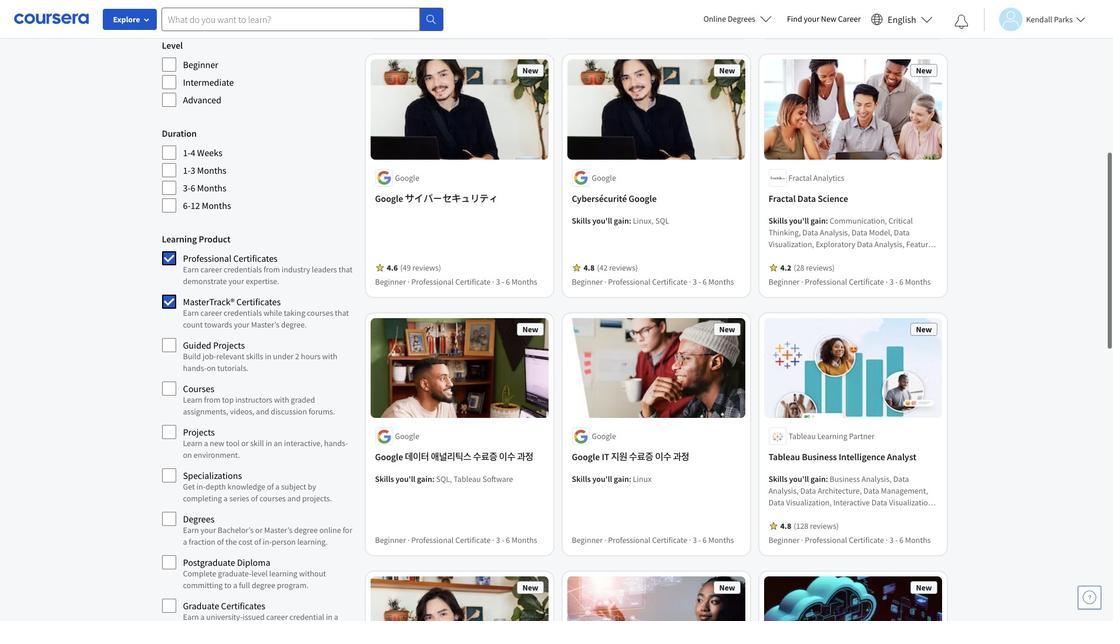 Task type: locate. For each thing, give the bounding box(es) containing it.
0 vertical spatial career
[[200, 264, 222, 275]]

credentials
[[224, 264, 262, 275], [224, 308, 262, 318]]

analysis,
[[820, 227, 850, 238], [875, 239, 905, 250], [862, 474, 892, 485], [769, 486, 799, 497]]

0 vertical spatial skills you'll gain :
[[769, 216, 830, 226]]

:
[[629, 216, 631, 226], [826, 216, 828, 226], [432, 474, 435, 485], [629, 474, 631, 485], [826, 474, 828, 485]]

a left new
[[204, 438, 208, 449]]

-
[[502, 18, 504, 28], [699, 18, 701, 28], [896, 18, 898, 28], [502, 277, 504, 287], [699, 277, 701, 287], [896, 277, 898, 287], [502, 535, 504, 546], [699, 535, 701, 546], [896, 535, 898, 546]]

learn for courses
[[183, 395, 202, 405]]

1 learn from the top
[[183, 395, 202, 405]]

demonstrate
[[183, 276, 227, 287]]

1 vertical spatial fractal
[[769, 193, 796, 204]]

1 이수 from the left
[[499, 451, 515, 463]]

0 vertical spatial business
[[802, 451, 837, 463]]

courses right taking
[[307, 308, 333, 318]]

earn up count
[[183, 308, 199, 318]]

0 horizontal spatial on
[[183, 450, 192, 461]]

: down science
[[826, 216, 828, 226]]

1 vertical spatial 1-
[[183, 165, 191, 176]]

data left architecture,
[[801, 486, 816, 497]]

you'll down 데이터
[[396, 474, 416, 485]]

hands- inside learn a new tool or skill in an interactive, hands- on environment.
[[324, 438, 348, 449]]

degrees down completing at the left bottom of the page
[[183, 514, 215, 525]]

1 vertical spatial on
[[183, 450, 192, 461]]

0 vertical spatial 4.8
[[781, 4, 792, 14]]

that right leaders
[[339, 264, 353, 275]]

credentials up towards
[[224, 308, 262, 318]]

career
[[838, 14, 861, 24]]

career inside earn career credentials from industry leaders that demonstrate your expertise.
[[200, 264, 222, 275]]

of down knowledge
[[251, 494, 258, 504]]

reviews) for cybersécurité google
[[609, 263, 638, 273]]

수료증 for 애널리틱스
[[473, 451, 498, 463]]

learn left new
[[183, 438, 202, 449]]

과정 inside google 데이터 애널리틱스 수료증 이수 과정 link
[[517, 451, 533, 463]]

이수 right '지원'
[[655, 451, 672, 463]]

from up expertise.
[[264, 264, 280, 275]]

a left fraction
[[183, 537, 187, 548]]

0 vertical spatial software
[[483, 474, 513, 485]]

1 career from the top
[[200, 264, 222, 275]]

with right "hours"
[[322, 351, 338, 362]]

product
[[199, 233, 231, 245]]

that inside earn career credentials from industry leaders that demonstrate your expertise.
[[339, 264, 353, 275]]

gain up architecture,
[[811, 474, 826, 485]]

in
[[265, 351, 271, 362], [266, 438, 272, 449]]

analyst
[[887, 451, 917, 463]]

credentials up expertise.
[[224, 264, 262, 275]]

career up demonstrate
[[200, 264, 222, 275]]

cybersécurité
[[572, 193, 627, 204]]

learning up tableau business intelligence analyst
[[818, 431, 848, 442]]

earn up fraction
[[183, 525, 199, 536]]

postgraduate
[[183, 557, 235, 569]]

1 horizontal spatial hands-
[[324, 438, 348, 449]]

master's down the while
[[251, 320, 279, 330]]

1 vertical spatial learn
[[183, 438, 202, 449]]

hours
[[301, 351, 321, 362]]

master's up person
[[264, 525, 293, 536]]

with up discussion
[[274, 395, 289, 405]]

in- up completing at the left bottom of the page
[[197, 482, 206, 492]]

0 horizontal spatial and
[[256, 407, 269, 417]]

in right skills
[[265, 351, 271, 362]]

career for mastertrack®
[[200, 308, 222, 318]]

specializations
[[183, 470, 242, 482]]

1 horizontal spatial degree
[[294, 525, 318, 536]]

sql, down feature at the right
[[908, 251, 924, 261]]

2 과정 from the left
[[673, 451, 690, 463]]

1- down duration
[[183, 147, 191, 159]]

0 horizontal spatial from
[[204, 395, 220, 405]]

on inside learn a new tool or skill in an interactive, hands- on environment.
[[183, 450, 192, 461]]

2 learn from the top
[[183, 438, 202, 449]]

수료증
[[473, 451, 498, 463], [629, 451, 654, 463]]

1 vertical spatial or
[[255, 525, 263, 536]]

1 credentials from the top
[[224, 264, 262, 275]]

1 horizontal spatial or
[[255, 525, 263, 536]]

that down leaders
[[335, 308, 349, 318]]

sql,
[[908, 251, 924, 261], [436, 474, 452, 485]]

show more button
[[162, 5, 206, 19]]

1 horizontal spatial in-
[[263, 537, 272, 548]]

gain left linux on the right bottom
[[614, 474, 629, 485]]

0 vertical spatial or
[[241, 438, 249, 449]]

tableau up tableau business intelligence analyst
[[789, 431, 816, 442]]

1 horizontal spatial 과정
[[673, 451, 690, 463]]

with inside learn from top instructors with graded assignments, videos, and discussion forums.
[[274, 395, 289, 405]]

linux
[[633, 474, 652, 485]]

degrees
[[728, 14, 756, 24], [183, 514, 215, 525]]

1 horizontal spatial degrees
[[728, 14, 756, 24]]

certificates down full
[[221, 600, 265, 612]]

0 vertical spatial courses
[[307, 308, 333, 318]]

or right tool
[[241, 438, 249, 449]]

courses inside earn career credentials while taking courses that count towards your master's degree.
[[307, 308, 333, 318]]

courses down subject
[[260, 494, 286, 504]]

analysis, up solving,
[[875, 239, 905, 250]]

data down fractal analytics
[[798, 193, 816, 204]]

0 vertical spatial that
[[339, 264, 353, 275]]

you'll down cybersécurité
[[593, 216, 612, 226]]

tableau down the interactive
[[844, 510, 871, 520]]

0 horizontal spatial management,
[[795, 510, 842, 520]]

1 수료증 from the left
[[473, 451, 498, 463]]

or inside learn a new tool or skill in an interactive, hands- on environment.
[[241, 438, 249, 449]]

skills you'll gain : up project
[[769, 474, 830, 485]]

4.6
[[387, 263, 398, 273]]

0 vertical spatial and
[[256, 407, 269, 417]]

0 vertical spatial in
[[265, 351, 271, 362]]

earn up demonstrate
[[183, 264, 199, 275]]

learn inside learn a new tool or skill in an interactive, hands- on environment.
[[183, 438, 202, 449]]

data right the interactive
[[872, 498, 888, 508]]

1 horizontal spatial from
[[264, 264, 280, 275]]

1 vertical spatial software
[[873, 510, 903, 520]]

0 vertical spatial sql,
[[908, 251, 924, 261]]

find your new career
[[787, 14, 861, 24]]

software
[[483, 474, 513, 485], [873, 510, 903, 520]]

or right bachelor's
[[255, 525, 263, 536]]

1 vertical spatial that
[[335, 308, 349, 318]]

1 vertical spatial master's
[[264, 525, 293, 536]]

4.8 inside 4.8 (4.4k reviews) beginner · professional certificate · 3 - 6 months
[[781, 4, 792, 14]]

2 vertical spatial earn
[[183, 525, 199, 536]]

3 inside duration group
[[191, 165, 195, 176]]

in-
[[197, 482, 206, 492], [263, 537, 272, 548]]

graduate
[[183, 600, 219, 612]]

fractal up thinking,
[[769, 193, 796, 204]]

online
[[319, 525, 341, 536]]

months
[[512, 18, 537, 28], [709, 18, 734, 28], [905, 18, 931, 28], [197, 165, 226, 176], [197, 182, 226, 194], [202, 200, 231, 212], [512, 277, 537, 287], [709, 277, 734, 287], [905, 277, 931, 287], [512, 535, 537, 546], [709, 535, 734, 546], [905, 535, 931, 546]]

data inside fractal data science link
[[798, 193, 816, 204]]

: for cybersécurité google
[[629, 216, 631, 226]]

이수 right 애널리틱스
[[499, 451, 515, 463]]

subject
[[281, 482, 306, 492]]

reviews) inside 4.8 (4.4k reviews) beginner · professional certificate · 3 - 6 months
[[813, 4, 842, 14]]

google it 지원 수료증 이수 과정
[[572, 451, 690, 463]]

2 vertical spatial 4.8
[[781, 521, 792, 532]]

reviews) right (128
[[810, 521, 839, 532]]

tableau down tableau learning partner
[[769, 451, 800, 463]]

4.8 down project
[[781, 521, 792, 532]]

1 horizontal spatial courses
[[307, 308, 333, 318]]

on inside build job-relevant skills in under 2 hours with hands-on tutorials.
[[207, 363, 216, 374]]

1- for 3
[[183, 165, 191, 176]]

reviews) for tableau business intelligence analyst
[[810, 521, 839, 532]]

of right cost at the bottom
[[254, 537, 261, 548]]

management, down analyst
[[881, 486, 928, 497]]

in inside build job-relevant skills in under 2 hours with hands-on tutorials.
[[265, 351, 271, 362]]

3 earn from the top
[[183, 525, 199, 536]]

degree
[[294, 525, 318, 536], [252, 581, 275, 591]]

0 horizontal spatial or
[[241, 438, 249, 449]]

0 vertical spatial management,
[[881, 486, 928, 497]]

environment.
[[194, 450, 240, 461]]

0 vertical spatial on
[[207, 363, 216, 374]]

0 horizontal spatial software
[[483, 474, 513, 485]]

gain left linux,
[[614, 216, 629, 226]]

expertise.
[[246, 276, 279, 287]]

hands- down build
[[183, 363, 207, 374]]

a right to at the bottom left of page
[[233, 581, 237, 591]]

0 vertical spatial credentials
[[224, 264, 262, 275]]

0 horizontal spatial learning
[[162, 233, 197, 245]]

business
[[802, 451, 837, 463], [830, 474, 860, 485]]

learn inside learn from top instructors with graded assignments, videos, and discussion forums.
[[183, 395, 202, 405]]

on down job-
[[207, 363, 216, 374]]

project
[[769, 510, 793, 520]]

hands- inside build job-relevant skills in under 2 hours with hands-on tutorials.
[[183, 363, 207, 374]]

2 1- from the top
[[183, 165, 191, 176]]

수료증 inside google 데이터 애널리틱스 수료증 이수 과정 link
[[473, 451, 498, 463]]

it
[[602, 451, 610, 463]]

intermediate
[[183, 76, 234, 88]]

4.8
[[781, 4, 792, 14], [584, 263, 595, 273], [781, 521, 792, 532]]

credentials inside earn career credentials while taking courses that count towards your master's degree.
[[224, 308, 262, 318]]

1 vertical spatial courses
[[260, 494, 286, 504]]

2 수료증 from the left
[[629, 451, 654, 463]]

1 vertical spatial in-
[[263, 537, 272, 548]]

1- up 3-
[[183, 165, 191, 176]]

level
[[162, 39, 183, 51]]

4.8 left "(42"
[[584, 263, 595, 273]]

1 horizontal spatial and
[[287, 494, 301, 504]]

0 vertical spatial hands-
[[183, 363, 207, 374]]

earn inside "earn your bachelor's or master's degree online for a fraction of the cost of in-person learning."
[[183, 525, 199, 536]]

: left linux,
[[629, 216, 631, 226]]

certificates for graduate certificates
[[221, 600, 265, 612]]

0 horizontal spatial 수료증
[[473, 451, 498, 463]]

gain for google it 지원 수료증 이수 과정
[[614, 474, 629, 485]]

reviews) right "(42"
[[609, 263, 638, 273]]

you'll for google 데이터 애널리틱스 수료증 이수 과정
[[396, 474, 416, 485]]

find your new career link
[[781, 12, 867, 26]]

you'll down it
[[593, 474, 612, 485]]

skills
[[246, 351, 263, 362]]

1 vertical spatial skills you'll gain :
[[769, 474, 830, 485]]

google サイバーセキュリティ link
[[375, 191, 544, 206]]

0 vertical spatial 1-
[[183, 147, 191, 159]]

1 vertical spatial 4.8
[[584, 263, 595, 273]]

gain
[[614, 216, 629, 226], [811, 216, 826, 226], [417, 474, 432, 485], [614, 474, 629, 485], [811, 474, 826, 485]]

storytelling
[[769, 263, 809, 273]]

degrees right online
[[728, 14, 756, 24]]

committing
[[183, 581, 223, 591]]

애널리틱스
[[431, 451, 471, 463]]

4.6 (49 reviews)
[[387, 263, 441, 273]]

master's inside earn career credentials while taking courses that count towards your master's degree.
[[251, 320, 279, 330]]

skills you'll gain :
[[769, 216, 830, 226], [769, 474, 830, 485]]

gain down 데이터
[[417, 474, 432, 485]]

0 vertical spatial certificates
[[233, 253, 278, 264]]

visualization, up engineering,
[[769, 239, 814, 250]]

0 horizontal spatial 과정
[[517, 451, 533, 463]]

certificates for professional certificates
[[233, 253, 278, 264]]

reviews) right "(49"
[[413, 263, 441, 273]]

·
[[408, 18, 410, 28], [492, 18, 494, 28], [605, 18, 607, 28], [689, 18, 691, 28], [801, 18, 803, 28], [886, 18, 888, 28], [408, 277, 410, 287], [492, 277, 494, 287], [605, 277, 607, 287], [689, 277, 691, 287], [801, 277, 803, 287], [886, 277, 888, 287], [408, 535, 410, 546], [492, 535, 494, 546], [605, 535, 607, 546], [689, 535, 691, 546], [801, 535, 803, 546], [886, 535, 888, 546]]

1 vertical spatial degree
[[252, 581, 275, 591]]

master's inside "earn your bachelor's or master's degree online for a fraction of the cost of in-person learning."
[[264, 525, 293, 536]]

0 vertical spatial master's
[[251, 320, 279, 330]]

taking
[[284, 308, 305, 318]]

professional inside learning product group
[[183, 253, 231, 264]]

수료증 right 애널리틱스
[[473, 451, 498, 463]]

2 credentials from the top
[[224, 308, 262, 318]]

1 vertical spatial projects
[[183, 427, 215, 438]]

earn
[[183, 264, 199, 275], [183, 308, 199, 318], [183, 525, 199, 536]]

a left "series"
[[224, 494, 228, 504]]

What do you want to learn? text field
[[162, 7, 420, 31]]

show notifications image
[[955, 15, 969, 29]]

that inside earn career credentials while taking courses that count towards your master's degree.
[[335, 308, 349, 318]]

0 vertical spatial with
[[322, 351, 338, 362]]

complete graduate-level learning without committing to a full degree program.
[[183, 569, 326, 591]]

thinking,
[[769, 227, 801, 238]]

0 horizontal spatial degree
[[252, 581, 275, 591]]

0 vertical spatial earn
[[183, 264, 199, 275]]

2 vertical spatial certificates
[[221, 600, 265, 612]]

business inside "business analysis, data analysis, data architecture, data management, data visualization, interactive data visualization, project management, tableau software"
[[830, 474, 860, 485]]

your up fraction
[[200, 525, 216, 536]]

series
[[229, 494, 249, 504]]

fractal inside fractal data science link
[[769, 193, 796, 204]]

software inside "business analysis, data analysis, data architecture, data management, data visualization, interactive data visualization, project management, tableau software"
[[873, 510, 903, 520]]

4.8 (128 reviews)
[[781, 521, 839, 532]]

fraction
[[189, 537, 215, 548]]

and down subject
[[287, 494, 301, 504]]

1 horizontal spatial on
[[207, 363, 216, 374]]

0 vertical spatial learning
[[162, 233, 197, 245]]

fractal data science
[[769, 193, 848, 204]]

degree.
[[281, 320, 307, 330]]

0 vertical spatial in-
[[197, 482, 206, 492]]

0 horizontal spatial with
[[274, 395, 289, 405]]

a inside "earn your bachelor's or master's degree online for a fraction of the cost of in-person learning."
[[183, 537, 187, 548]]

google
[[395, 173, 419, 183], [592, 173, 616, 183], [375, 193, 403, 204], [629, 193, 657, 204], [395, 431, 419, 442], [592, 431, 616, 442], [375, 451, 403, 463], [572, 451, 600, 463]]

이수 for google it 지원 수료증 이수 과정
[[655, 451, 672, 463]]

1 vertical spatial and
[[287, 494, 301, 504]]

from up assignments,
[[204, 395, 220, 405]]

0 vertical spatial fractal
[[789, 173, 812, 183]]

degree down level
[[252, 581, 275, 591]]

1 horizontal spatial 수료증
[[629, 451, 654, 463]]

kendall
[[1026, 14, 1053, 24]]

duration
[[162, 128, 197, 139]]

a left subject
[[275, 482, 280, 492]]

1 skills you'll gain : from the top
[[769, 216, 830, 226]]

build job-relevant skills in under 2 hours with hands-on tutorials.
[[183, 351, 338, 374]]

skills you'll gain : linux
[[572, 474, 652, 485]]

guided projects
[[183, 340, 245, 351]]

business analysis, data analysis, data architecture, data management, data visualization, interactive data visualization, project management, tableau software
[[769, 474, 935, 520]]

: left linux on the right bottom
[[629, 474, 631, 485]]

degree up learning.
[[294, 525, 318, 536]]

: up architecture,
[[826, 474, 828, 485]]

1 vertical spatial business
[[830, 474, 860, 485]]

1 vertical spatial hands-
[[324, 438, 348, 449]]

sql, down 애널리틱스
[[436, 474, 452, 485]]

1 1- from the top
[[183, 147, 191, 159]]

2 career from the top
[[200, 308, 222, 318]]

1-4 weeks
[[183, 147, 222, 159]]

coursera image
[[14, 10, 89, 28]]

new
[[210, 438, 224, 449]]

learning inside group
[[162, 233, 197, 245]]

fractal up fractal data science
[[789, 173, 812, 183]]

your right find
[[804, 14, 820, 24]]

1 vertical spatial earn
[[183, 308, 199, 318]]

0 vertical spatial degree
[[294, 525, 318, 536]]

program.
[[277, 581, 309, 591]]

0 horizontal spatial courses
[[260, 494, 286, 504]]

in- right cost at the bottom
[[263, 537, 272, 548]]

show more
[[162, 6, 206, 18]]

0 horizontal spatial 이수
[[499, 451, 515, 463]]

earn inside earn career credentials while taking courses that count towards your master's degree.
[[183, 308, 199, 318]]

1 vertical spatial degrees
[[183, 514, 215, 525]]

your right towards
[[234, 320, 250, 330]]

graduate-
[[218, 569, 251, 579]]

skills you'll gain : linux, sql
[[572, 216, 669, 226]]

1 horizontal spatial with
[[322, 351, 338, 362]]

2 이수 from the left
[[655, 451, 672, 463]]

1 vertical spatial career
[[200, 308, 222, 318]]

certificates up expertise.
[[233, 253, 278, 264]]

on for guided projects
[[207, 363, 216, 374]]

data up problem
[[857, 239, 873, 250]]

skills for google it 지원 수료증 이수 과정
[[572, 474, 591, 485]]

1- for 4
[[183, 147, 191, 159]]

6-
[[183, 200, 191, 212]]

1 horizontal spatial sql,
[[908, 251, 924, 261]]

0 horizontal spatial hands-
[[183, 363, 207, 374]]

0 vertical spatial degrees
[[728, 14, 756, 24]]

full
[[239, 581, 250, 591]]

gain for cybersécurité google
[[614, 216, 629, 226]]

수료증 inside google it 지원 수료증 이수 과정 link
[[629, 451, 654, 463]]

0 horizontal spatial degrees
[[183, 514, 215, 525]]

or
[[241, 438, 249, 449], [255, 525, 263, 536]]

certificates down expertise.
[[236, 296, 281, 308]]

1 vertical spatial from
[[204, 395, 220, 405]]

bachelor's
[[218, 525, 254, 536]]

0 vertical spatial from
[[264, 264, 280, 275]]

business down tableau learning partner
[[802, 451, 837, 463]]

degrees inside dropdown button
[[728, 14, 756, 24]]

visualization, up 4.8 (128 reviews)
[[786, 498, 832, 508]]

earn inside earn career credentials from industry leaders that demonstrate your expertise.
[[183, 264, 199, 275]]

1 vertical spatial in
[[266, 438, 272, 449]]

1 vertical spatial learning
[[818, 431, 848, 442]]

career up towards
[[200, 308, 222, 318]]

2 skills you'll gain : from the top
[[769, 474, 830, 485]]

1 과정 from the left
[[517, 451, 533, 463]]

1 vertical spatial certificates
[[236, 296, 281, 308]]

1 vertical spatial with
[[274, 395, 289, 405]]

with inside build job-relevant skills in under 2 hours with hands-on tutorials.
[[322, 351, 338, 362]]

1 horizontal spatial 이수
[[655, 451, 672, 463]]

that for professional certificates
[[339, 264, 353, 275]]

4.8 left "(4.4k"
[[781, 4, 792, 14]]

business inside "link"
[[802, 451, 837, 463]]

reviews) right "(4.4k"
[[813, 4, 842, 14]]

1 horizontal spatial learning
[[818, 431, 848, 442]]

learn a new tool or skill in an interactive, hands- on environment.
[[183, 438, 348, 461]]

career inside earn career credentials while taking courses that count towards your master's degree.
[[200, 308, 222, 318]]

linux,
[[633, 216, 654, 226]]

1 vertical spatial sql,
[[436, 474, 452, 485]]

projects down towards
[[213, 340, 245, 351]]

0 horizontal spatial in-
[[197, 482, 206, 492]]

a inside complete graduate-level learning without committing to a full degree program.
[[233, 581, 237, 591]]

tableau
[[789, 431, 816, 442], [769, 451, 800, 463], [454, 474, 481, 485], [844, 510, 871, 520]]

projects down assignments,
[[183, 427, 215, 438]]

exploratory
[[816, 239, 856, 250]]

1 earn from the top
[[183, 264, 199, 275]]

credentials inside earn career credentials from industry leaders that demonstrate your expertise.
[[224, 264, 262, 275]]

partner
[[849, 431, 875, 442]]

0 vertical spatial learn
[[183, 395, 202, 405]]

courses
[[307, 308, 333, 318], [260, 494, 286, 504]]

skills you'll gain : for data
[[769, 216, 830, 226]]

과정 inside google it 지원 수료증 이수 과정 link
[[673, 451, 690, 463]]

show
[[162, 6, 184, 18]]

None search field
[[162, 7, 444, 31]]

2 earn from the top
[[183, 308, 199, 318]]

engineering,
[[769, 251, 812, 261]]

1 horizontal spatial software
[[873, 510, 903, 520]]

과정 for google 데이터 애널리틱스 수료증 이수 과정
[[517, 451, 533, 463]]

1 vertical spatial credentials
[[224, 308, 262, 318]]

4.8 (4.4k reviews) beginner · professional certificate · 3 - 6 months
[[769, 4, 931, 28]]



Task type: describe. For each thing, give the bounding box(es) containing it.
under
[[273, 351, 294, 362]]

(4.4k
[[794, 4, 811, 14]]

videos,
[[230, 407, 254, 417]]

(128
[[794, 521, 809, 532]]

google 데이터 애널리틱스 수료증 이수 과정
[[375, 451, 533, 463]]

model,
[[869, 227, 893, 238]]

problem
[[848, 251, 877, 261]]

learn from top instructors with graded assignments, videos, and discussion forums.
[[183, 395, 335, 417]]

online
[[704, 14, 726, 24]]

kendall parks button
[[984, 7, 1086, 31]]

analysis, down intelligence
[[862, 474, 892, 485]]

for
[[343, 525, 352, 536]]

- inside 4.8 (4.4k reviews) beginner · professional certificate · 3 - 6 months
[[896, 18, 898, 28]]

6 inside duration group
[[191, 182, 195, 194]]

your inside "earn your bachelor's or master's degree online for a fraction of the cost of in-person learning."
[[200, 525, 216, 536]]

gain down fractal data science
[[811, 216, 826, 226]]

hands- for guided projects
[[183, 363, 207, 374]]

online degrees button
[[694, 6, 781, 32]]

earn for mastertrack®
[[183, 308, 199, 318]]

communication,
[[830, 216, 887, 226]]

degree inside "earn your bachelor's or master's degree online for a fraction of the cost of in-person learning."
[[294, 525, 318, 536]]

data up the interactive
[[864, 486, 880, 497]]

4.2 (28 reviews)
[[781, 263, 835, 273]]

from inside learn from top instructors with graded assignments, videos, and discussion forums.
[[204, 395, 220, 405]]

skill
[[250, 438, 264, 449]]

1-3 months
[[183, 165, 226, 176]]

data down analyst
[[894, 474, 909, 485]]

help center image
[[1083, 591, 1097, 605]]

courses
[[183, 383, 214, 395]]

(42
[[597, 263, 608, 273]]

you'll up thinking,
[[789, 216, 809, 226]]

get in-depth knowledge of a subject by completing a series of courses and projects.
[[183, 482, 332, 504]]

power
[[814, 251, 835, 261]]

(49
[[400, 263, 411, 273]]

1 vertical spatial management,
[[795, 510, 842, 520]]

diploma
[[237, 557, 270, 569]]

degrees inside learning product group
[[183, 514, 215, 525]]

you'll for cybersécurité google
[[593, 216, 612, 226]]

beginner inside level group
[[183, 59, 218, 71]]

your inside earn career credentials from industry leaders that demonstrate your expertise.
[[229, 276, 244, 287]]

professional certificates
[[183, 253, 278, 264]]

degree inside complete graduate-level learning without committing to a full degree program.
[[252, 581, 275, 591]]

in inside learn a new tool or skill in an interactive, hands- on environment.
[[266, 438, 272, 449]]

the
[[226, 537, 237, 548]]

earn career credentials from industry leaders that demonstrate your expertise.
[[183, 264, 353, 287]]

kendall parks
[[1026, 14, 1073, 24]]

professional inside 4.8 (4.4k reviews) beginner · professional certificate · 3 - 6 months
[[805, 18, 848, 28]]

learn for projects
[[183, 438, 202, 449]]

6-12 months
[[183, 200, 231, 212]]

duration group
[[162, 126, 354, 213]]

fractal for fractal analytics
[[789, 173, 812, 183]]

수료증 for 지원
[[629, 451, 654, 463]]

relevant
[[216, 351, 244, 362]]

beginner inside 4.8 (4.4k reviews) beginner · professional certificate · 3 - 6 months
[[769, 18, 800, 28]]

fractal for fractal data science
[[769, 193, 796, 204]]

from inside earn career credentials from industry leaders that demonstrate your expertise.
[[264, 264, 280, 275]]

more
[[186, 6, 206, 18]]

credentials for mastertrack®
[[224, 308, 262, 318]]

in- inside get in-depth knowledge of a subject by completing a series of courses and projects.
[[197, 482, 206, 492]]

4.8 (42 reviews)
[[584, 263, 638, 273]]

analytics
[[814, 173, 845, 183]]

: for google 데이터 애널리틱스 수료증 이수 과정
[[432, 474, 435, 485]]

12
[[191, 200, 200, 212]]

지원
[[611, 451, 628, 463]]

depth
[[206, 482, 226, 492]]

data down communication,
[[852, 227, 868, 238]]

discussion
[[271, 407, 307, 417]]

learning product
[[162, 233, 231, 245]]

이수 for google 데이터 애널리틱스 수료증 이수 과정
[[499, 451, 515, 463]]

intelligence
[[839, 451, 885, 463]]

3 inside 4.8 (4.4k reviews) beginner · professional certificate · 3 - 6 months
[[890, 18, 894, 28]]

level group
[[162, 38, 354, 108]]

assignments,
[[183, 407, 228, 417]]

that for mastertrack® certificates
[[335, 308, 349, 318]]

english
[[888, 13, 917, 25]]

online degrees
[[704, 14, 756, 24]]

data down critical
[[894, 227, 910, 238]]

parks
[[1054, 14, 1073, 24]]

learning product group
[[162, 232, 354, 622]]

3-6 months
[[183, 182, 226, 194]]

your inside earn career credentials while taking courses that count towards your master's degree.
[[234, 320, 250, 330]]

2
[[295, 351, 299, 362]]

certificates for mastertrack® certificates
[[236, 296, 281, 308]]

: for google it 지원 수료증 이수 과정
[[629, 474, 631, 485]]

by
[[308, 482, 316, 492]]

(28
[[794, 263, 805, 273]]

top
[[222, 395, 234, 405]]

certificate inside 4.8 (4.4k reviews) beginner · professional certificate · 3 - 6 months
[[849, 18, 884, 28]]

graduate certificates
[[183, 600, 265, 612]]

tableau down google 데이터 애널리틱스 수료증 이수 과정 link
[[454, 474, 481, 485]]

explore button
[[103, 9, 157, 30]]

a inside learn a new tool or skill in an interactive, hands- on environment.
[[204, 438, 208, 449]]

job-
[[203, 351, 216, 362]]

knowledge
[[228, 482, 265, 492]]

과정 for google it 지원 수료증 이수 과정
[[673, 451, 690, 463]]

visualization, down analyst
[[889, 498, 935, 508]]

projects.
[[302, 494, 332, 504]]

tool
[[226, 438, 240, 449]]

person
[[272, 537, 296, 548]]

tableau inside "business analysis, data analysis, data architecture, data management, data visualization, interactive data visualization, project management, tableau software"
[[844, 510, 871, 520]]

in- inside "earn your bachelor's or master's degree online for a fraction of the cost of in-person learning."
[[263, 537, 272, 548]]

fractal analytics
[[789, 173, 845, 183]]

career for professional
[[200, 264, 222, 275]]

credentials for professional
[[224, 264, 262, 275]]

4.8 for tableau business intelligence analyst
[[781, 521, 792, 532]]

you'll for google it 지원 수료증 이수 과정
[[593, 474, 612, 485]]

tableau business intelligence analyst
[[769, 451, 917, 463]]

gain for google 데이터 애널리틱스 수료증 이수 과정
[[417, 474, 432, 485]]

6 inside 4.8 (4.4k reviews) beginner · professional certificate · 3 - 6 months
[[900, 18, 904, 28]]

sql, inside communication, critical thinking, data analysis, data model, data visualization, exploratory data analysis, feature engineering, power bi, problem solving, sql, storytelling
[[908, 251, 924, 261]]

visualization, inside communication, critical thinking, data analysis, data model, data visualization, exploratory data analysis, feature engineering, power bi, problem solving, sql, storytelling
[[769, 239, 814, 250]]

0 vertical spatial projects
[[213, 340, 245, 351]]

on for projects
[[183, 450, 192, 461]]

google it 지원 수료증 이수 과정 link
[[572, 450, 741, 464]]

analysis, up project
[[769, 486, 799, 497]]

skills you'll gain : for business
[[769, 474, 830, 485]]

analysis, up exploratory
[[820, 227, 850, 238]]

you'll up project
[[789, 474, 809, 485]]

months inside 4.8 (4.4k reviews) beginner · professional certificate · 3 - 6 months
[[905, 18, 931, 28]]

skills for cybersécurité google
[[572, 216, 591, 226]]

data up project
[[769, 498, 785, 508]]

and inside get in-depth knowledge of a subject by completing a series of courses and projects.
[[287, 494, 301, 504]]

earn your bachelor's or master's degree online for a fraction of the cost of in-person learning.
[[183, 525, 352, 548]]

4.8 for cybersécurité google
[[584, 263, 595, 273]]

graded
[[291, 395, 315, 405]]

cost
[[239, 537, 253, 548]]

hands- for projects
[[324, 438, 348, 449]]

skills for google 데이터 애널리틱스 수료증 이수 과정
[[375, 474, 394, 485]]

earn for professional
[[183, 264, 199, 275]]

courses inside get in-depth knowledge of a subject by completing a series of courses and projects.
[[260, 494, 286, 504]]

0 horizontal spatial sql,
[[436, 474, 452, 485]]

an
[[274, 438, 282, 449]]

or inside "earn your bachelor's or master's degree online for a fraction of the cost of in-person learning."
[[255, 525, 263, 536]]

postgraduate diploma
[[183, 557, 270, 569]]

advanced
[[183, 94, 221, 106]]

sql
[[656, 216, 669, 226]]

weeks
[[197, 147, 222, 159]]

explore
[[113, 14, 140, 25]]

critical
[[889, 216, 913, 226]]

learning.
[[297, 537, 328, 548]]

without
[[299, 569, 326, 579]]

and inside learn from top instructors with graded assignments, videos, and discussion forums.
[[256, 407, 269, 417]]

tableau inside "link"
[[769, 451, 800, 463]]

reviews) for fractal data science
[[806, 263, 835, 273]]

interactive
[[834, 498, 870, 508]]

1 horizontal spatial management,
[[881, 486, 928, 497]]

サイバーセキュリティ
[[405, 193, 498, 204]]

complete
[[183, 569, 216, 579]]

data right thinking,
[[803, 227, 819, 238]]

of left subject
[[267, 482, 274, 492]]

of left the
[[217, 537, 224, 548]]



Task type: vqa. For each thing, say whether or not it's contained in the screenshot.


